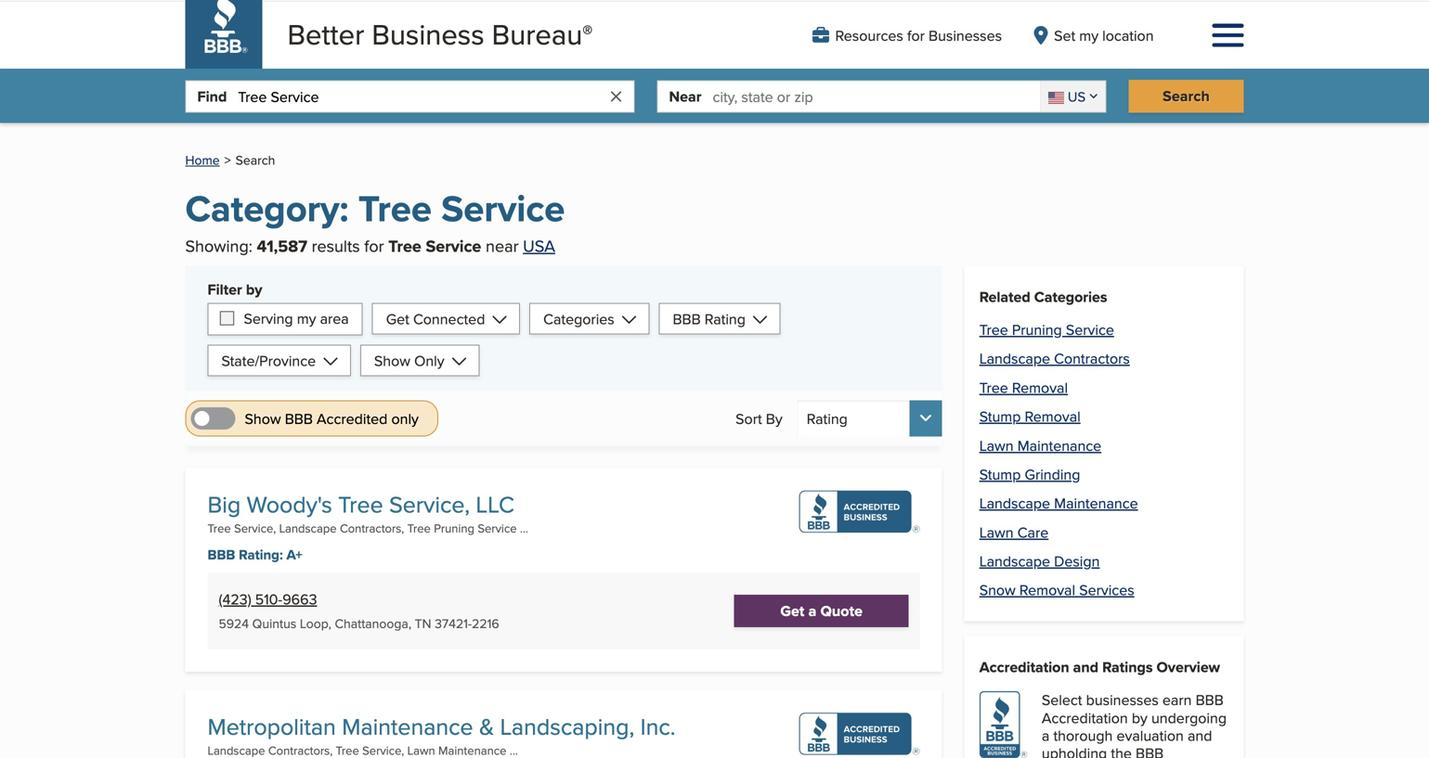 Task type: vqa. For each thing, say whether or not it's contained in the screenshot.
"clear search" icon to the right
no



Task type: locate. For each thing, give the bounding box(es) containing it.
1 vertical spatial by
[[1132, 708, 1148, 729]]

metropolitan
[[208, 710, 336, 743]]

0 horizontal spatial show
[[245, 408, 281, 430]]

search inside button
[[1163, 85, 1210, 107]]

landscape maintenance link
[[980, 493, 1138, 514]]

and inside select businesses earn bbb accreditation by undergoing a thorough evaluation and upholding the
[[1188, 725, 1212, 747]]

&
[[479, 710, 494, 743]]

0 horizontal spatial pruning
[[434, 520, 475, 537]]

1 horizontal spatial and
[[1188, 725, 1212, 747]]

bbb
[[673, 308, 701, 330], [285, 408, 313, 430], [208, 545, 235, 566], [1196, 690, 1224, 711]]

pruning left llc
[[434, 520, 475, 537]]

1 vertical spatial and
[[1188, 725, 1212, 747]]

metropolitan maintenance & landscaping, inc.
[[208, 710, 676, 743]]

1 vertical spatial accredited business image
[[799, 713, 920, 756]]

categories down usa on the top left
[[543, 308, 615, 330]]

2 stump from the top
[[980, 464, 1021, 485]]

service
[[441, 182, 565, 236], [426, 234, 481, 259], [1066, 319, 1114, 340], [478, 520, 517, 537]]

find
[[197, 85, 227, 107]]

a left thorough
[[1042, 725, 1050, 747]]

service, up rating:
[[234, 520, 276, 537]]

9663
[[283, 589, 317, 610]]

my
[[1079, 25, 1099, 46], [297, 308, 316, 329]]

service, left llc
[[389, 488, 470, 521]]

business
[[372, 13, 484, 54]]

maintenance left &
[[342, 710, 473, 743]]

0 horizontal spatial rating
[[705, 308, 746, 330]]

overview
[[1157, 657, 1220, 678]]

landscape down lawn care link
[[980, 551, 1050, 572]]

serving my area
[[244, 308, 349, 329]]

1 horizontal spatial pruning
[[1012, 319, 1062, 340]]

woody's
[[247, 488, 332, 521]]

0 vertical spatial get
[[386, 308, 409, 330]]

show
[[374, 350, 411, 372], [245, 408, 281, 430]]

pruning
[[1012, 319, 1062, 340], [434, 520, 475, 537]]

2 lawn from the top
[[980, 522, 1014, 543]]

accredited business image
[[799, 491, 920, 534], [799, 713, 920, 756]]

set
[[1054, 25, 1076, 46]]

0 horizontal spatial my
[[297, 308, 316, 329]]

my right set
[[1079, 25, 1099, 46]]

stump down tree removal link
[[980, 406, 1021, 427]]

tree removal link
[[980, 377, 1068, 398]]

1 vertical spatial rating
[[807, 408, 848, 430]]

show for show only
[[374, 350, 411, 372]]

resources for businesses link
[[812, 25, 1002, 46]]

0 vertical spatial accreditation
[[980, 657, 1070, 678]]

US field
[[1040, 81, 1106, 112]]

get for get a quote
[[780, 600, 805, 622]]

for
[[907, 25, 925, 46], [364, 234, 384, 258]]

get up show only
[[386, 308, 409, 330]]

accreditation up select
[[980, 657, 1070, 678]]

show left only
[[374, 350, 411, 372]]

stump down lawn maintenance link
[[980, 464, 1021, 485]]

my for serving
[[297, 308, 316, 329]]

by up the
[[1132, 708, 1148, 729]]

1 vertical spatial my
[[297, 308, 316, 329]]

lawn left the care on the right bottom of page
[[980, 522, 1014, 543]]

area
[[320, 308, 349, 329]]

1 horizontal spatial rating
[[807, 408, 848, 430]]

0 vertical spatial show
[[374, 350, 411, 372]]

rating
[[705, 308, 746, 330], [807, 408, 848, 430]]

0 vertical spatial accredited business image
[[799, 491, 920, 534]]

1 vertical spatial get
[[780, 600, 805, 622]]

by inside select businesses earn bbb accreditation by undergoing a thorough evaluation and upholding the
[[1132, 708, 1148, 729]]

get connected
[[386, 308, 485, 330]]

2 accredited business image from the top
[[799, 713, 920, 756]]

near
[[486, 234, 519, 258]]

1 vertical spatial show
[[245, 408, 281, 430]]

rating:
[[239, 545, 283, 566]]

categories
[[1034, 286, 1108, 308], [543, 308, 615, 330]]

a left quote
[[809, 600, 817, 622]]

results
[[312, 234, 360, 258]]

serving
[[244, 308, 293, 329]]

landscape up a+
[[279, 520, 337, 537]]

get for get connected
[[386, 308, 409, 330]]

near
[[669, 85, 702, 107]]

1 vertical spatial maintenance
[[1054, 493, 1138, 514]]

show down state/province
[[245, 408, 281, 430]]

accreditation standards image
[[980, 692, 1028, 759]]

1 horizontal spatial by
[[1132, 708, 1148, 729]]

big woody's tree service, llc tree service, landscape contractors, tree pruning service ... bbb rating: a+
[[208, 488, 528, 566]]

select businesses earn bbb accreditation by undergoing a thorough evaluation and upholding the 
[[1042, 690, 1227, 759]]

maintenance down the grinding
[[1054, 493, 1138, 514]]

removal up stump removal link
[[1012, 377, 1068, 398]]

1 horizontal spatial get
[[780, 600, 805, 622]]

0 vertical spatial search
[[1163, 85, 1210, 107]]

0 vertical spatial and
[[1073, 657, 1099, 678]]

0 vertical spatial rating
[[705, 308, 746, 330]]

us
[[1068, 87, 1086, 106]]

0 horizontal spatial get
[[386, 308, 409, 330]]

landscape up tree removal link
[[980, 348, 1050, 369]]

1 vertical spatial search
[[236, 151, 275, 169]]

contractors
[[1054, 348, 1130, 369]]

for right "results" on the top of page
[[364, 234, 384, 258]]

service inside big woody's tree service, llc tree service, landscape contractors, tree pruning service ... bbb rating: a+
[[478, 520, 517, 537]]

0 horizontal spatial categories
[[543, 308, 615, 330]]

and up select
[[1073, 657, 1099, 678]]

1 horizontal spatial a
[[1042, 725, 1050, 747]]

1 vertical spatial for
[[364, 234, 384, 258]]

removal up lawn maintenance link
[[1025, 406, 1081, 427]]

maintenance up the grinding
[[1018, 435, 1102, 456]]

showing:
[[185, 234, 253, 258]]

get inside get a quote link
[[780, 600, 805, 622]]

1 horizontal spatial show
[[374, 350, 411, 372]]

0 horizontal spatial a
[[809, 600, 817, 622]]

contractors,
[[340, 520, 404, 537]]

removal down landscape design link
[[1020, 580, 1076, 601]]

get left quote
[[780, 600, 805, 622]]

0 horizontal spatial for
[[364, 234, 384, 258]]

0 horizontal spatial service,
[[234, 520, 276, 537]]

1 vertical spatial a
[[1042, 725, 1050, 747]]

0 vertical spatial lawn
[[980, 435, 1014, 456]]

0 horizontal spatial by
[[246, 278, 262, 300]]

0 vertical spatial maintenance
[[1018, 435, 1102, 456]]

and
[[1073, 657, 1099, 678], [1188, 725, 1212, 747]]

1 horizontal spatial for
[[907, 25, 925, 46]]

usa
[[523, 234, 555, 258]]

2216
[[472, 615, 499, 633]]

search
[[1163, 85, 1210, 107], [236, 151, 275, 169]]

accreditation and ratings overview
[[980, 657, 1220, 678]]

0 vertical spatial my
[[1079, 25, 1099, 46]]

a
[[809, 600, 817, 622], [1042, 725, 1050, 747]]

show inside button
[[245, 408, 281, 430]]

0 vertical spatial a
[[809, 600, 817, 622]]

filter by
[[208, 278, 262, 300]]

0 vertical spatial by
[[246, 278, 262, 300]]

get a quote link
[[734, 595, 909, 628]]

0 horizontal spatial and
[[1073, 657, 1099, 678]]

1 accredited business image from the top
[[799, 491, 920, 534]]

accredited business image for metropolitan maintenance & landscaping, inc.
[[799, 713, 920, 756]]

businesses
[[1086, 690, 1159, 711]]

0 vertical spatial pruning
[[1012, 319, 1062, 340]]

my left area
[[297, 308, 316, 329]]

landscaping,
[[500, 710, 635, 743]]

ratings
[[1103, 657, 1153, 678]]

lawn up stump grinding link at the right bottom of the page
[[980, 435, 1014, 456]]

removal
[[1012, 377, 1068, 398], [1025, 406, 1081, 427], [1020, 580, 1076, 601]]

design
[[1054, 551, 1100, 572]]

accreditation
[[980, 657, 1070, 678], [1042, 708, 1128, 729]]

my inside "filter by" element
[[297, 308, 316, 329]]

only
[[391, 408, 419, 430]]

evaluation
[[1117, 725, 1184, 747]]

service,
[[389, 488, 470, 521], [234, 520, 276, 537]]

landscape design link
[[980, 551, 1100, 572]]

and down earn
[[1188, 725, 1212, 747]]

0 vertical spatial stump
[[980, 406, 1021, 427]]

1 vertical spatial accreditation
[[1042, 708, 1128, 729]]

related categories
[[980, 286, 1108, 308]]

accredited business image for big woody's tree service, llc
[[799, 491, 920, 534]]

stump
[[980, 406, 1021, 427], [980, 464, 1021, 485]]

categories up tree pruning service link
[[1034, 286, 1108, 308]]

1 vertical spatial pruning
[[434, 520, 475, 537]]

by right "filter"
[[246, 278, 262, 300]]

1 vertical spatial stump
[[980, 464, 1021, 485]]

rating inside "filter by" element
[[705, 308, 746, 330]]

show inside "filter by" element
[[374, 350, 411, 372]]

1 vertical spatial lawn
[[980, 522, 1014, 543]]

filter by element
[[185, 266, 942, 391]]

0 vertical spatial removal
[[1012, 377, 1068, 398]]

accreditation up the upholding
[[1042, 708, 1128, 729]]

landscape up lawn care link
[[980, 493, 1050, 514]]

get
[[386, 308, 409, 330], [780, 600, 805, 622]]

only
[[414, 350, 444, 372]]

maintenance
[[1018, 435, 1102, 456], [1054, 493, 1138, 514], [342, 710, 473, 743]]

1 horizontal spatial search
[[1163, 85, 1210, 107]]

2 vertical spatial maintenance
[[342, 710, 473, 743]]

usa link
[[523, 234, 555, 258]]

lawn
[[980, 435, 1014, 456], [980, 522, 1014, 543]]

get inside "filter by" element
[[386, 308, 409, 330]]

by
[[766, 408, 783, 430]]

for right the resources at the top of the page
[[907, 25, 925, 46]]

Near field
[[713, 81, 1040, 112]]

1 horizontal spatial my
[[1079, 25, 1099, 46]]

pruning down related categories
[[1012, 319, 1062, 340]]



Task type: describe. For each thing, give the bounding box(es) containing it.
quintus
[[252, 615, 297, 633]]

set my location
[[1054, 25, 1154, 46]]

grinding
[[1025, 464, 1080, 485]]

a+
[[287, 545, 303, 566]]

home
[[185, 151, 220, 169]]

accredited
[[317, 408, 388, 430]]

1 vertical spatial removal
[[1025, 406, 1081, 427]]

sort
[[736, 408, 762, 430]]

state/province
[[222, 350, 316, 372]]

big
[[208, 488, 241, 521]]

,
[[328, 615, 331, 633]]

search button
[[1129, 80, 1244, 113]]

510-
[[255, 589, 283, 610]]

undergoing
[[1152, 708, 1227, 729]]

care
[[1018, 522, 1049, 543]]

metropolitan maintenance & landscaping, inc. link
[[208, 710, 676, 743]]

connected
[[413, 308, 485, 330]]

tree pruning service link
[[980, 319, 1114, 340]]

show only
[[374, 350, 444, 372]]

my for set
[[1079, 25, 1099, 46]]

the
[[1111, 743, 1132, 759]]

get a quote
[[780, 600, 863, 622]]

pruning inside tree pruning service landscape contractors tree removal stump removal lawn maintenance stump grinding landscape maintenance lawn care landscape design snow removal services
[[1012, 319, 1062, 340]]

a inside select businesses earn bbb accreditation by undergoing a thorough evaluation and upholding the
[[1042, 725, 1050, 747]]

bbb rating
[[673, 308, 746, 330]]

chattanooga,
[[335, 615, 411, 633]]

show bbb accredited only
[[245, 408, 419, 430]]

thorough
[[1054, 725, 1113, 747]]

Sort By button
[[797, 401, 942, 437]]

filter
[[208, 278, 242, 300]]

upholding
[[1042, 743, 1107, 759]]

1 horizontal spatial categories
[[1034, 286, 1108, 308]]

inc.
[[641, 710, 676, 743]]

landscape inside big woody's tree service, llc tree service, landscape contractors, tree pruning service ... bbb rating: a+
[[279, 520, 337, 537]]

1 stump from the top
[[980, 406, 1021, 427]]

(423) 510-9663 5924 quintus loop , chattanooga, tn 37421-2216
[[219, 589, 499, 633]]

llc
[[476, 488, 514, 521]]

landscape contractors link
[[980, 348, 1130, 369]]

stump removal link
[[980, 406, 1081, 427]]

1 lawn from the top
[[980, 435, 1014, 456]]

snow
[[980, 580, 1016, 601]]

clear search image
[[608, 88, 625, 105]]

service inside tree pruning service landscape contractors tree removal stump removal lawn maintenance stump grinding landscape maintenance lawn care landscape design snow removal services
[[1066, 319, 1114, 340]]

show bbb accredited only button
[[191, 406, 419, 432]]

2 vertical spatial removal
[[1020, 580, 1076, 601]]

stump grinding link
[[980, 464, 1080, 485]]

categories inside "filter by" element
[[543, 308, 615, 330]]

tree pruning service landscape contractors tree removal stump removal lawn maintenance stump grinding landscape maintenance lawn care landscape design snow removal services
[[980, 319, 1138, 601]]

1 horizontal spatial service,
[[389, 488, 470, 521]]

accreditation inside select businesses earn bbb accreditation by undergoing a thorough evaluation and upholding the
[[1042, 708, 1128, 729]]

lawn care link
[[980, 522, 1049, 543]]

loop
[[300, 615, 328, 633]]

category: tree service showing: 41,587 results for tree service near usa
[[185, 182, 565, 259]]

tn
[[415, 615, 431, 633]]

(423) 510-9663 link
[[219, 589, 317, 610]]

0 horizontal spatial search
[[236, 151, 275, 169]]

snow removal services link
[[980, 580, 1135, 601]]

earn
[[1163, 690, 1192, 711]]

businesses
[[929, 25, 1002, 46]]

5924
[[219, 615, 249, 633]]

sort by
[[736, 408, 783, 430]]

bbb inside button
[[285, 408, 313, 430]]

®
[[583, 18, 593, 46]]

bbb inside select businesses earn bbb accreditation by undergoing a thorough evaluation and upholding the
[[1196, 690, 1224, 711]]

resources for businesses
[[835, 25, 1002, 46]]

location
[[1103, 25, 1154, 46]]

...
[[520, 520, 528, 537]]

resources
[[835, 25, 903, 46]]

better
[[287, 13, 364, 54]]

37421-
[[435, 615, 472, 633]]

show for show bbb accredited only
[[245, 408, 281, 430]]

pruning inside big woody's tree service, llc tree service, landscape contractors, tree pruning service ... bbb rating: a+
[[434, 520, 475, 537]]

for inside category: tree service showing: 41,587 results for tree service near usa
[[364, 234, 384, 258]]

(423)
[[219, 589, 251, 610]]

0 vertical spatial for
[[907, 25, 925, 46]]

bbb inside big woody's tree service, llc tree service, landscape contractors, tree pruning service ... bbb rating: a+
[[208, 545, 235, 566]]

select
[[1042, 690, 1082, 711]]

lawn maintenance link
[[980, 435, 1102, 456]]

category:
[[185, 182, 349, 236]]

big woody's tree service, llc link
[[208, 488, 514, 521]]

bbb inside "filter by" element
[[673, 308, 701, 330]]

quote
[[821, 600, 863, 622]]

bureau
[[492, 13, 583, 54]]

Find search field
[[238, 81, 599, 112]]

rating inside sort by button
[[807, 408, 848, 430]]

41,587
[[257, 234, 307, 259]]

home link
[[185, 151, 220, 169]]

services
[[1079, 580, 1135, 601]]

related
[[980, 286, 1031, 308]]



